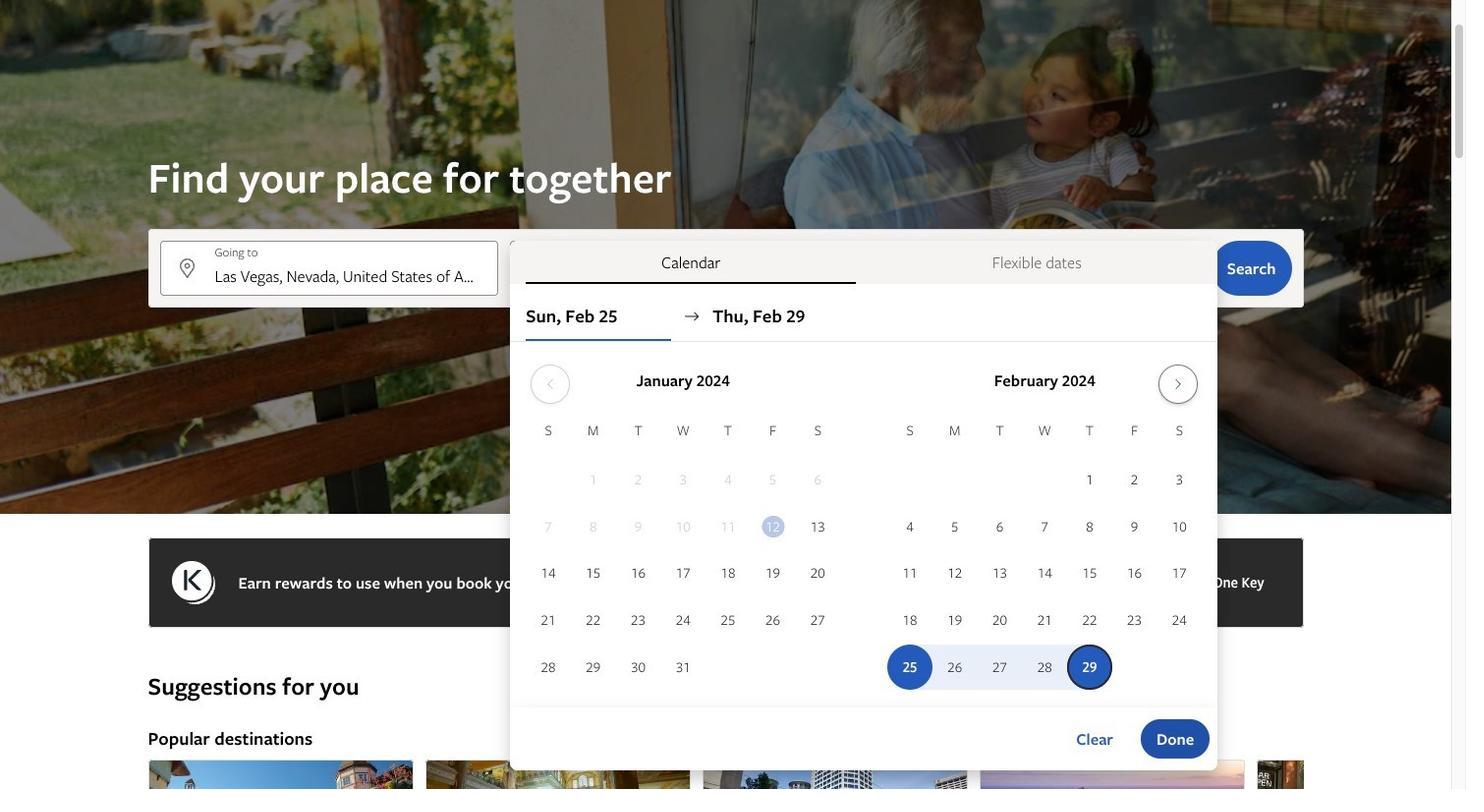 Task type: locate. For each thing, give the bounding box(es) containing it.
application inside wizard region
[[526, 357, 1202, 692]]

previous month image
[[538, 376, 562, 392]]

leavenworth featuring a small town or village and street scenes image
[[148, 760, 413, 789]]

january 2024 element
[[526, 420, 841, 692]]

next month image
[[1166, 376, 1190, 392]]

wizard region
[[0, 0, 1452, 770]]

tab list
[[510, 241, 1218, 284]]

makiki - lower punchbowl - tantalus showing landscape views, a sunset and a city image
[[979, 760, 1245, 789]]

las vegas featuring interior views image
[[425, 760, 690, 789]]

application
[[526, 357, 1202, 692]]



Task type: vqa. For each thing, say whether or not it's contained in the screenshot.
directional icon
yes



Task type: describe. For each thing, give the bounding box(es) containing it.
february 2024 element
[[888, 420, 1202, 692]]

directional image
[[683, 308, 701, 325]]

today element
[[762, 516, 784, 537]]

downtown seattle featuring a skyscraper, a city and street scenes image
[[702, 760, 968, 789]]

recently viewed region
[[136, 640, 1316, 671]]

tab list inside wizard region
[[510, 241, 1218, 284]]

gastown showing signage, street scenes and outdoor eating image
[[1257, 760, 1466, 789]]



